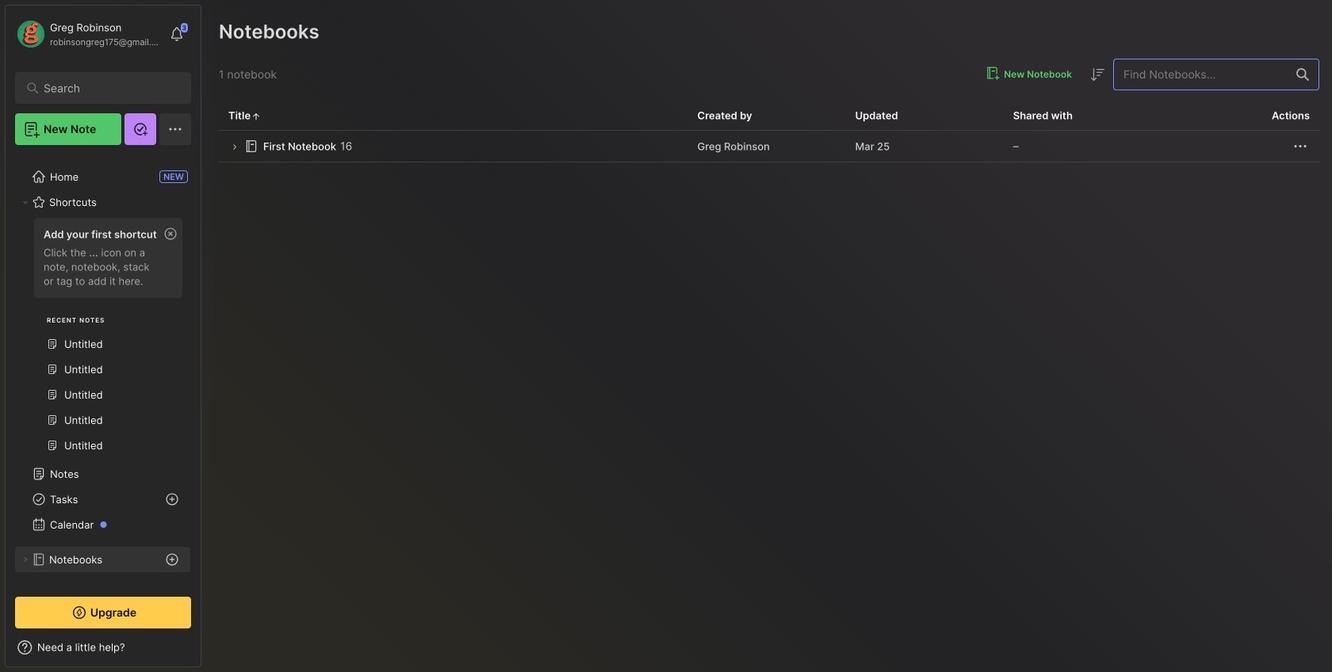 Task type: locate. For each thing, give the bounding box(es) containing it.
None search field
[[44, 78, 170, 98]]

Find Notebooks… text field
[[1114, 61, 1287, 88]]

tree
[[6, 155, 201, 658]]

WHAT'S NEW field
[[6, 635, 201, 660]]

group inside 'tree'
[[15, 213, 190, 468]]

group
[[15, 213, 190, 468]]

none search field inside main element
[[44, 78, 170, 98]]

More actions field
[[1291, 137, 1310, 156]]

row
[[219, 131, 1319, 163]]

tree inside main element
[[6, 155, 201, 658]]

more actions image
[[1291, 137, 1310, 156]]



Task type: vqa. For each thing, say whether or not it's contained in the screenshot.
'More Actions' field to the top
no



Task type: describe. For each thing, give the bounding box(es) containing it.
click to collapse image
[[200, 643, 212, 662]]

Account field
[[15, 18, 162, 50]]

Sort field
[[1088, 65, 1107, 84]]

arrow image
[[228, 141, 240, 153]]

main element
[[0, 0, 206, 672]]

sort options image
[[1088, 65, 1107, 84]]

expand notebooks image
[[21, 555, 30, 565]]

Search text field
[[44, 81, 170, 96]]



